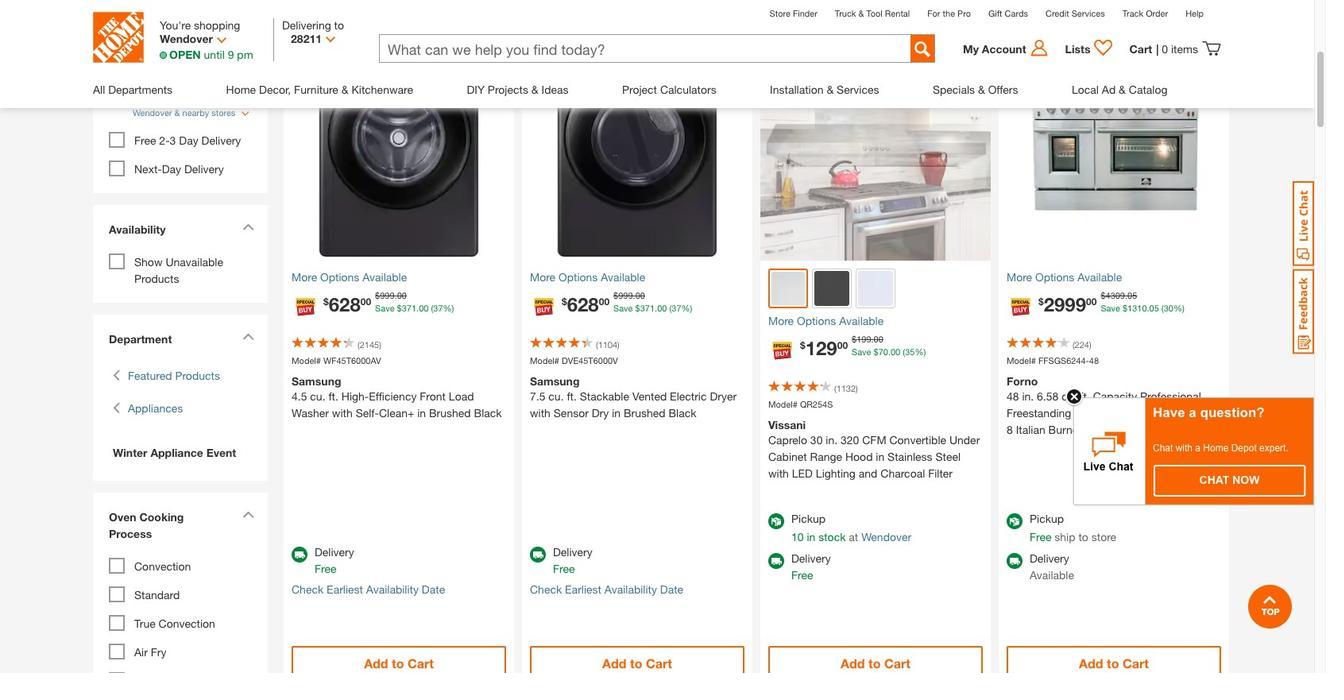 Task type: locate. For each thing, give the bounding box(es) containing it.
options for forno 48 in. 6.58 cu. ft. capacity professional freestanding double oven gas range with 8 italian burners in stainless steel
[[1036, 270, 1075, 284]]

1 check earliest availability date link from the left
[[292, 582, 445, 598]]

2 $ 999 . 00 save $ 371 . 00 ( 37 %) from the left
[[614, 290, 693, 314]]

2 black from the left
[[669, 407, 697, 420]]

seller left lists
[[1035, 35, 1065, 48]]

& right ad at the right of the page
[[1120, 83, 1127, 96]]

0 vertical spatial oven
[[1114, 407, 1140, 420]]

3 caret icon image from the top
[[242, 511, 254, 518]]

home up stores
[[226, 83, 256, 96]]

0 horizontal spatial samsung
[[292, 375, 341, 388]]

steel inside vissani caprelo 30 in. 320 cfm convertible under cabinet range hood in stainless steel with led lighting and charcoal filter
[[936, 450, 961, 464]]

2 add from the left
[[603, 656, 627, 671]]

1 $ 999 . 00 save $ 371 . 00 ( 37 %) from the left
[[375, 290, 454, 314]]

cu. inside samsung 4.5 cu. ft. high-efficiency front load washer with self-clean+ in brushed black
[[310, 390, 326, 403]]

0 vertical spatial back caret image
[[113, 367, 120, 384]]

0 horizontal spatial steel
[[936, 450, 961, 464]]

pickup 10 in stock at wendover
[[792, 512, 912, 544]]

free inside pickup free ship to store
[[1030, 531, 1052, 544]]

services right credit
[[1072, 8, 1106, 18]]

save for efficiency
[[375, 303, 395, 314]]

range inside forno 48 in. 6.58 cu. ft. capacity professional freestanding double oven gas range with 8 italian burners in stainless steel
[[1166, 407, 1198, 420]]

wendover & nearby stores
[[133, 107, 236, 118]]

1 caret icon image from the top
[[242, 223, 254, 230]]

$ 628 00 up ( 1104 )
[[562, 294, 610, 316]]

0 horizontal spatial 371
[[402, 303, 417, 314]]

4 add to cart from the left
[[1080, 656, 1150, 671]]

save
[[375, 303, 395, 314], [614, 303, 633, 314], [1101, 303, 1121, 314], [852, 347, 872, 357]]

3 best seller from the left
[[769, 35, 826, 48]]

dryer
[[710, 390, 737, 403]]

add to cart button for with
[[769, 647, 983, 673]]

day right '3'
[[179, 133, 198, 147]]

0 vertical spatial products
[[134, 272, 179, 285]]

1 vertical spatial caret icon image
[[242, 333, 254, 340]]

to for samsung 7.5 cu. ft. stackable vented electric dryer with sensor dry in brushed black
[[631, 656, 643, 671]]

1 seller from the left
[[319, 35, 349, 48]]

48 down 224
[[1090, 355, 1100, 366]]

caret icon image inside the availability 'link'
[[242, 223, 254, 230]]

1 vertical spatial 30
[[811, 434, 823, 447]]

ft. up double
[[1081, 390, 1091, 403]]

wendover right stock at the bottom
[[862, 531, 912, 544]]

model# up forno
[[1007, 355, 1037, 366]]

more
[[292, 270, 317, 284], [530, 270, 556, 284], [1007, 270, 1033, 284], [769, 314, 794, 328]]

) down "199"
[[856, 383, 858, 394]]

more options available link
[[292, 269, 506, 285], [530, 269, 745, 285], [1007, 269, 1222, 285], [769, 312, 983, 329]]

0 vertical spatial range
[[1166, 407, 1198, 420]]

1 horizontal spatial at
[[849, 531, 859, 544]]

1310
[[1128, 303, 1148, 314]]

availability for samsung 4.5 cu. ft. high-efficiency front load washer with self-clean+ in brushed black
[[366, 583, 419, 597]]

stainless steel image
[[772, 272, 805, 305]]

services right installation
[[837, 83, 880, 96]]

samsung inside samsung 7.5 cu. ft. stackable vented electric dryer with sensor dry in brushed black
[[530, 375, 580, 388]]

cu. up washer
[[310, 390, 326, 403]]

back caret image left 'appliances'
[[113, 400, 120, 416]]

) up dve45t6000v
[[618, 339, 620, 350]]

1 vertical spatial in.
[[826, 434, 838, 447]]

pickup inside pickup 10 in stock at wendover
[[792, 512, 826, 526]]

.
[[395, 290, 397, 301], [633, 290, 636, 301], [1126, 290, 1128, 301], [417, 303, 419, 314], [655, 303, 658, 314], [1148, 303, 1150, 314], [872, 334, 874, 344], [889, 347, 891, 357]]

stainless down gas
[[1103, 423, 1148, 437]]

local ad & catalog
[[1073, 83, 1168, 96]]

chat with a home depot expert.
[[1154, 443, 1289, 454]]

featured products
[[128, 369, 220, 382]]

model# up vissani
[[769, 399, 798, 409]]

2 check earliest availability date link from the left
[[530, 582, 684, 598]]

1 horizontal spatial delivery free
[[553, 546, 593, 576]]

more options available up ( 1104 )
[[530, 270, 646, 284]]

stainless inside vissani caprelo 30 in. 320 cfm convertible under cabinet range hood in stainless steel with led lighting and charcoal filter
[[888, 450, 933, 464]]

question?
[[1201, 406, 1266, 421]]

1 vertical spatial steel
[[936, 450, 961, 464]]

0 horizontal spatial availability
[[109, 222, 166, 236]]

ship
[[1055, 531, 1076, 544]]

services
[[1072, 8, 1106, 18], [837, 83, 880, 96]]

1 samsung from the left
[[292, 375, 341, 388]]

%) for vissani caprelo 30 in. 320 cfm convertible under cabinet range hood in stainless steel with led lighting and charcoal filter
[[915, 347, 926, 357]]

qr254s
[[801, 399, 833, 409]]

available for vented
[[601, 270, 646, 284]]

1 earliest from the left
[[327, 583, 363, 597]]

options for samsung 4.5 cu. ft. high-efficiency front load washer with self-clean+ in brushed black
[[320, 270, 360, 284]]

caprelo 30 in. 320 cfm convertible under cabinet range hood in stainless steel with led lighting and charcoal filter image
[[761, 30, 991, 261], [761, 30, 991, 261]]

0 horizontal spatial date
[[422, 583, 445, 597]]

wendover down departments in the left top of the page
[[133, 107, 172, 118]]

cu. right 6.58
[[1062, 390, 1078, 403]]

more options available for high-
[[292, 270, 407, 284]]

available up the '4309'
[[1078, 270, 1123, 284]]

1 horizontal spatial cu.
[[549, 390, 564, 403]]

best for samsung 4.5 cu. ft. high-efficiency front load washer with self-clean+ in brushed black
[[292, 35, 316, 48]]

1 horizontal spatial services
[[1072, 8, 1106, 18]]

( inside $ 199 . 00 save $ 70 . 00 ( 35 %)
[[903, 347, 906, 357]]

more options available link up the '4309'
[[1007, 269, 1222, 285]]

0 horizontal spatial in.
[[826, 434, 838, 447]]

2 horizontal spatial available shipping image
[[769, 554, 785, 570]]

3 ft. from the left
[[1081, 390, 1091, 403]]

best seller down the cards
[[1007, 35, 1065, 48]]

a right 'chat'
[[1196, 443, 1201, 454]]

black inside samsung 4.5 cu. ft. high-efficiency front load washer with self-clean+ in brushed black
[[474, 407, 502, 420]]

best seller for samsung 7.5 cu. ft. stackable vented electric dryer with sensor dry in brushed black
[[530, 35, 588, 48]]

1 add from the left
[[364, 656, 389, 671]]

more options available link for vented
[[530, 269, 745, 285]]

free 2-3 day delivery
[[134, 133, 241, 147]]

caret icon image inside the department link
[[242, 333, 254, 340]]

1 horizontal spatial 48
[[1090, 355, 1100, 366]]

$ inside $ 129 00
[[801, 340, 806, 352]]

brushed down load
[[429, 407, 471, 420]]

vented
[[633, 390, 667, 403]]

available right available shipping image
[[1030, 569, 1075, 582]]

1 horizontal spatial home
[[1204, 443, 1229, 454]]

0 vertical spatial stainless
[[1103, 423, 1148, 437]]

earliest for sensor
[[565, 583, 602, 597]]

%)
[[443, 303, 454, 314], [682, 303, 693, 314], [1174, 303, 1185, 314], [915, 347, 926, 357]]

pickup
[[792, 512, 826, 526], [1030, 512, 1065, 526]]

2 date from the left
[[661, 583, 684, 597]]

1 horizontal spatial earliest
[[565, 583, 602, 597]]

2 seller from the left
[[558, 35, 588, 48]]

options
[[320, 270, 360, 284], [559, 270, 598, 284], [1036, 270, 1075, 284], [797, 314, 837, 328]]

0 horizontal spatial oven
[[109, 510, 136, 524]]

with down high-
[[332, 407, 353, 420]]

available for pickup image for 2999
[[1007, 514, 1023, 530]]

wendover for wendover
[[160, 32, 213, 45]]

0 horizontal spatial available for pickup image
[[769, 514, 785, 530]]

$ 628 00 up 2145
[[324, 294, 371, 316]]

3 add to cart from the left
[[841, 656, 911, 671]]

0 horizontal spatial check earliest availability date link
[[292, 582, 445, 598]]

save down "199"
[[852, 347, 872, 357]]

free for forno 48 in. 6.58 cu. ft. capacity professional freestanding double oven gas range with 8 italian burners in stainless steel
[[1030, 531, 1052, 544]]

in right dry
[[612, 407, 621, 420]]

add to cart button for black
[[292, 647, 506, 673]]

625 results
[[93, 2, 172, 20]]

seller up 'ideas'
[[558, 35, 588, 48]]

more for samsung 7.5 cu. ft. stackable vented electric dryer with sensor dry in brushed black
[[530, 270, 556, 284]]

ft. for stackable
[[567, 390, 577, 403]]

steel up the filter
[[936, 450, 961, 464]]

) up model# ffsgs6244-48
[[1090, 339, 1092, 350]]

add for black
[[364, 656, 389, 671]]

model# qr254s
[[769, 399, 833, 409]]

more options available link up ( 2145 )
[[292, 269, 506, 285]]

371 for efficiency
[[402, 303, 417, 314]]

pro
[[958, 8, 972, 18]]

in down front
[[418, 407, 426, 420]]

with down 'cabinet'
[[769, 467, 789, 481]]

best for forno 48 in. 6.58 cu. ft. capacity professional freestanding double oven gas range with 8 italian burners in stainless steel
[[1007, 35, 1031, 48]]

at right stock at the top left of the page
[[178, 80, 188, 94]]

628 up 2145
[[329, 294, 361, 316]]

999 for high-
[[380, 290, 395, 301]]

oven up process on the bottom left of page
[[109, 510, 136, 524]]

1 horizontal spatial date
[[661, 583, 684, 597]]

1 ft. from the left
[[329, 390, 339, 403]]

save for cfm
[[852, 347, 872, 357]]

wendover inside pickup 10 in stock at wendover
[[862, 531, 912, 544]]

convertible
[[890, 434, 947, 447]]

1 vertical spatial a
[[1196, 443, 1201, 454]]

local
[[1073, 83, 1100, 96]]

home left 'depot'
[[1204, 443, 1229, 454]]

available shipping image
[[1007, 554, 1023, 570]]

in. left 320
[[826, 434, 838, 447]]

0 horizontal spatial range
[[811, 450, 843, 464]]

feedback link image
[[1294, 269, 1315, 355]]

available up ( 1104 )
[[601, 270, 646, 284]]

standard link
[[134, 588, 180, 601]]

30 right "caprelo"
[[811, 434, 823, 447]]

1 date from the left
[[422, 583, 445, 597]]

oven
[[1114, 407, 1140, 420], [109, 510, 136, 524]]

2 999 from the left
[[619, 290, 633, 301]]

samsung for 7.5
[[530, 375, 580, 388]]

0 horizontal spatial services
[[837, 83, 880, 96]]

caret icon image inside the oven cooking process link
[[242, 511, 254, 518]]

1 horizontal spatial $ 628 00
[[562, 294, 610, 316]]

0 horizontal spatial at
[[178, 80, 188, 94]]

home decor, furniture & kitchenware
[[226, 83, 413, 96]]

available
[[363, 270, 407, 284], [601, 270, 646, 284], [1078, 270, 1123, 284], [840, 314, 884, 328], [1030, 569, 1075, 582]]

in. down forno
[[1023, 390, 1035, 403]]

home
[[226, 83, 256, 96], [1204, 443, 1229, 454]]

) up wf45t6000av on the bottom
[[379, 339, 381, 350]]

1 horizontal spatial in.
[[1023, 390, 1035, 403]]

efficiency
[[369, 390, 417, 403]]

2 $ 628 00 from the left
[[562, 294, 610, 316]]

samsung 7.5 cu. ft. stackable vented electric dryer with sensor dry in brushed black
[[530, 375, 737, 420]]

0 horizontal spatial home
[[226, 83, 256, 96]]

37 for front
[[434, 303, 443, 314]]

vissani
[[769, 419, 806, 432]]

true convection
[[134, 617, 215, 630]]

2 vertical spatial wendover
[[862, 531, 912, 544]]

furniture
[[294, 83, 339, 96]]

1 $ 628 00 from the left
[[324, 294, 371, 316]]

delivery inside delivery available
[[1030, 552, 1070, 566]]

to for forno 48 in. 6.58 cu. ft. capacity professional freestanding double oven gas range with 8 italian burners in stainless steel
[[1108, 656, 1120, 671]]

4.5
[[292, 390, 307, 403]]

1 add to cart button from the left
[[292, 647, 506, 673]]

stainless
[[1103, 423, 1148, 437], [888, 450, 933, 464]]

2 best seller from the left
[[530, 35, 588, 48]]

0 horizontal spatial 48
[[1007, 390, 1020, 403]]

28211
[[291, 32, 322, 45]]

0 horizontal spatial pickup
[[792, 512, 826, 526]]

&
[[859, 8, 865, 18], [342, 83, 349, 96], [532, 83, 539, 96], [827, 83, 834, 96], [979, 83, 986, 96], [1120, 83, 1127, 96], [175, 107, 180, 118]]

ft. left high-
[[329, 390, 339, 403]]

2 back caret image from the top
[[113, 400, 120, 416]]

in right 10
[[807, 531, 816, 544]]

delivery for available shipping image
[[1030, 552, 1070, 566]]

pickup for 2999
[[1030, 512, 1065, 526]]

1 brushed from the left
[[429, 407, 471, 420]]

0 horizontal spatial $ 999 . 00 save $ 371 . 00 ( 37 %)
[[375, 290, 454, 314]]

oven down capacity
[[1114, 407, 1140, 420]]

3 add to cart button from the left
[[769, 647, 983, 673]]

%) inside $ 4309 . 05 save $ 1310 . 05 ( 30 %)
[[1174, 303, 1185, 314]]

with up chat with a home depot expert.
[[1201, 407, 1222, 420]]

0 vertical spatial in.
[[1023, 390, 1035, 403]]

delivery for the right available shipping icon
[[792, 552, 831, 566]]

seller for forno 48 in. 6.58 cu. ft. capacity professional freestanding double oven gas range with 8 italian burners in stainless steel
[[1035, 35, 1065, 48]]

%) inside $ 199 . 00 save $ 70 . 00 ( 35 %)
[[915, 347, 926, 357]]

1 horizontal spatial available shipping image
[[530, 547, 546, 563]]

1 check earliest availability date from the left
[[292, 583, 445, 597]]

1 vertical spatial day
[[162, 162, 181, 175]]

0 horizontal spatial stainless
[[888, 450, 933, 464]]

save for ft.
[[1101, 303, 1121, 314]]

3 seller from the left
[[796, 35, 826, 48]]

back caret image
[[113, 367, 120, 384], [113, 400, 120, 416]]

available for pickup image up available shipping image
[[1007, 514, 1023, 530]]

1 vertical spatial stainless
[[888, 450, 933, 464]]

steel down 'have'
[[1151, 423, 1176, 437]]

0 vertical spatial store
[[770, 8, 791, 18]]

event
[[206, 446, 236, 459]]

2 samsung from the left
[[530, 375, 580, 388]]

model# up 7.5
[[530, 355, 560, 366]]

sort by: top sellers
[[1096, 0, 1198, 14]]

next-
[[134, 162, 162, 175]]

with down 7.5
[[530, 407, 551, 420]]

gas
[[1143, 407, 1163, 420]]

2 cu. from the left
[[549, 390, 564, 403]]

convection up fry
[[159, 617, 215, 630]]

1 horizontal spatial samsung
[[530, 375, 580, 388]]

1 pickup from the left
[[792, 512, 826, 526]]

1 horizontal spatial oven
[[1114, 407, 1140, 420]]

get it fast
[[109, 48, 164, 61]]

1 horizontal spatial check earliest availability date link
[[530, 582, 684, 598]]

0 horizontal spatial 30
[[811, 434, 823, 447]]

delivery for samsung 4.5 cu. ft. high-efficiency front load washer with self-clean+ in brushed black available shipping icon
[[315, 546, 354, 559]]

2 628 from the left
[[567, 294, 599, 316]]

1 horizontal spatial 371
[[641, 303, 655, 314]]

2 check from the left
[[530, 583, 562, 597]]

30 inside $ 4309 . 05 save $ 1310 . 05 ( 30 %)
[[1165, 303, 1174, 314]]

caret icon image
[[242, 223, 254, 230], [242, 333, 254, 340], [242, 511, 254, 518]]

05 right 1310
[[1150, 303, 1160, 314]]

0 horizontal spatial ft.
[[329, 390, 339, 403]]

add for 8
[[1080, 656, 1104, 671]]

None text field
[[380, 35, 895, 64]]

4 add to cart button from the left
[[1007, 647, 1222, 673]]

pickup inside pickup free ship to store
[[1030, 512, 1065, 526]]

store left finder
[[770, 8, 791, 18]]

add
[[364, 656, 389, 671], [603, 656, 627, 671], [841, 656, 866, 671], [1080, 656, 1104, 671]]

0 horizontal spatial black
[[474, 407, 502, 420]]

1 628 from the left
[[329, 294, 361, 316]]

00
[[397, 290, 407, 301], [636, 290, 645, 301], [361, 296, 371, 308], [599, 296, 610, 308], [1087, 296, 1098, 308], [419, 303, 429, 314], [658, 303, 667, 314], [874, 334, 884, 344], [838, 340, 848, 352], [891, 347, 901, 357]]

1 vertical spatial oven
[[109, 510, 136, 524]]

1 horizontal spatial 628
[[567, 294, 599, 316]]

save for vented
[[614, 303, 633, 314]]

model# for vissani caprelo 30 in. 320 cfm convertible under cabinet range hood in stainless steel with led lighting and charcoal filter
[[769, 399, 798, 409]]

seller down the delivering to
[[319, 35, 349, 48]]

1 horizontal spatial check earliest availability date
[[530, 583, 684, 597]]

cart for samsung 4.5 cu. ft. high-efficiency front load washer with self-clean+ in brushed black
[[408, 656, 434, 671]]

1 vertical spatial 48
[[1007, 390, 1020, 403]]

1 available for pickup image from the left
[[769, 514, 785, 530]]

1104
[[598, 339, 618, 350]]

day down '3'
[[162, 162, 181, 175]]

check earliest availability date
[[292, 583, 445, 597], [530, 583, 684, 597]]

1 37 from the left
[[434, 303, 443, 314]]

1 horizontal spatial brushed
[[624, 407, 666, 420]]

1 back caret image from the top
[[113, 367, 120, 384]]

0 horizontal spatial store
[[191, 80, 218, 94]]

back caret image for appliances
[[113, 400, 120, 416]]

delivery for samsung 7.5 cu. ft. stackable vented electric dryer with sensor dry in brushed black's available shipping icon
[[553, 546, 593, 559]]

available up ( 2145 )
[[363, 270, 407, 284]]

6.58
[[1038, 390, 1059, 403]]

3 cu. from the left
[[1062, 390, 1078, 403]]

2-
[[159, 133, 170, 147]]

2 best from the left
[[530, 35, 554, 48]]

sensor
[[554, 407, 589, 420]]

1 horizontal spatial check
[[530, 583, 562, 597]]

truck & tool rental link
[[836, 8, 911, 18]]

best seller for forno 48 in. 6.58 cu. ft. capacity professional freestanding double oven gas range with 8 italian burners in stainless steel
[[1007, 35, 1065, 48]]

in inside pickup 10 in stock at wendover
[[807, 531, 816, 544]]

services inside 'installation & services' link
[[837, 83, 880, 96]]

1 vertical spatial back caret image
[[113, 400, 120, 416]]

available for pickup image
[[769, 514, 785, 530], [1007, 514, 1023, 530]]

date for brushed
[[422, 583, 445, 597]]

at right stock at the bottom
[[849, 531, 859, 544]]

save inside $ 4309 . 05 save $ 1310 . 05 ( 30 %)
[[1101, 303, 1121, 314]]

1 vertical spatial wendover
[[133, 107, 172, 118]]

options for samsung 7.5 cu. ft. stackable vented electric dryer with sensor dry in brushed black
[[559, 270, 598, 284]]

in down double
[[1091, 423, 1100, 437]]

1 371 from the left
[[402, 303, 417, 314]]

white metal image
[[859, 271, 894, 306]]

( 2145 )
[[358, 339, 381, 350]]

1 999 from the left
[[380, 290, 395, 301]]

check earliest availability date link for self-
[[292, 582, 445, 598]]

0 horizontal spatial available shipping image
[[292, 547, 308, 563]]

1 horizontal spatial ft.
[[567, 390, 577, 403]]

add to cart for 8
[[1080, 656, 1150, 671]]

cabinet
[[769, 450, 808, 464]]

oven cooking process
[[109, 510, 184, 540]]

specials & offers link
[[933, 71, 1019, 108]]

4 seller from the left
[[1035, 35, 1065, 48]]

in down cfm
[[876, 450, 885, 464]]

7.5 cu. ft. stackable vented electric dryer with sensor dry in brushed black image
[[522, 30, 753, 261]]

in.
[[1023, 390, 1035, 403], [826, 434, 838, 447]]

electric
[[670, 390, 707, 403]]

1 best from the left
[[292, 35, 316, 48]]

1 add to cart from the left
[[364, 656, 434, 671]]

model# dve45t6000v
[[530, 355, 618, 366]]

ft. up sensor
[[567, 390, 577, 403]]

2 brushed from the left
[[624, 407, 666, 420]]

back caret image left featured on the left of the page
[[113, 367, 120, 384]]

2 caret icon image from the top
[[242, 333, 254, 340]]

4.5 cu. ft. high-efficiency front load washer with self-clean+ in brushed black image
[[284, 30, 514, 261]]

0 vertical spatial services
[[1072, 8, 1106, 18]]

1 horizontal spatial black
[[669, 407, 697, 420]]

999 up ( 2145 )
[[380, 290, 395, 301]]

0 vertical spatial convection
[[134, 559, 191, 573]]

best seller
[[292, 35, 349, 48], [530, 35, 588, 48], [769, 35, 826, 48], [1007, 35, 1065, 48]]

1 horizontal spatial 30
[[1165, 303, 1174, 314]]

cart for forno 48 in. 6.58 cu. ft. capacity professional freestanding double oven gas range with 8 italian burners in stainless steel
[[1123, 656, 1150, 671]]

$ 999 . 00 save $ 371 . 00 ( 37 %) up ( 1104 )
[[614, 290, 693, 314]]

2 check earliest availability date from the left
[[530, 583, 684, 597]]

2 horizontal spatial delivery free
[[792, 552, 831, 582]]

0 vertical spatial home
[[226, 83, 256, 96]]

best seller down the delivering to
[[292, 35, 349, 48]]

store finder
[[770, 8, 818, 18]]

2 available for pickup image from the left
[[1007, 514, 1023, 530]]

0 horizontal spatial earliest
[[327, 583, 363, 597]]

featured
[[128, 369, 172, 382]]

0 horizontal spatial $ 628 00
[[324, 294, 371, 316]]

1 horizontal spatial $ 999 . 00 save $ 371 . 00 ( 37 %)
[[614, 290, 693, 314]]

dry
[[592, 407, 609, 420]]

1 check from the left
[[292, 583, 324, 597]]

save up 2145
[[375, 303, 395, 314]]

2 pickup from the left
[[1030, 512, 1065, 526]]

%) for samsung 4.5 cu. ft. high-efficiency front load washer with self-clean+ in brushed black
[[443, 303, 454, 314]]

date
[[422, 583, 445, 597], [661, 583, 684, 597]]

more options available up ( 2145 )
[[292, 270, 407, 284]]

more for samsung 4.5 cu. ft. high-efficiency front load washer with self-clean+ in brushed black
[[292, 270, 317, 284]]

model# up the 4.5 in the bottom of the page
[[292, 355, 321, 366]]

next-day delivery
[[134, 162, 224, 175]]

burners
[[1049, 423, 1088, 437]]

2 horizontal spatial ft.
[[1081, 390, 1091, 403]]

cu. right 7.5
[[549, 390, 564, 403]]

4 best seller from the left
[[1007, 35, 1065, 48]]

save down the '4309'
[[1101, 303, 1121, 314]]

1 cu. from the left
[[310, 390, 326, 403]]

0 horizontal spatial 999
[[380, 290, 395, 301]]

pickup up ship
[[1030, 512, 1065, 526]]

30 right 1310
[[1165, 303, 1174, 314]]

best seller down 'store finder' link
[[769, 35, 826, 48]]

1 horizontal spatial 999
[[619, 290, 633, 301]]

2 37 from the left
[[672, 303, 682, 314]]

3 best from the left
[[769, 35, 793, 48]]

more options available link for ft.
[[1007, 269, 1222, 285]]

0 vertical spatial at
[[178, 80, 188, 94]]

in inside samsung 4.5 cu. ft. high-efficiency front load washer with self-clean+ in brushed black
[[418, 407, 426, 420]]

$ 999 . 00 save $ 371 . 00 ( 37 %)
[[375, 290, 454, 314], [614, 290, 693, 314]]

3
[[170, 133, 176, 147]]

$ 999 . 00 save $ 371 . 00 ( 37 %) for vented
[[614, 290, 693, 314]]

save up ( 1104 )
[[614, 303, 633, 314]]

628 for high-
[[329, 294, 361, 316]]

1 horizontal spatial store
[[770, 8, 791, 18]]

model# ffsgs6244-48
[[1007, 355, 1100, 366]]

samsung up 7.5
[[530, 375, 580, 388]]

products down show
[[134, 272, 179, 285]]

1 horizontal spatial availability
[[366, 583, 419, 597]]

home decor, furniture & kitchenware link
[[226, 71, 413, 108]]

best down delivering
[[292, 35, 316, 48]]

seller down finder
[[796, 35, 826, 48]]

best up 'ideas'
[[530, 35, 554, 48]]

1 black from the left
[[474, 407, 502, 420]]

None text field
[[380, 35, 895, 64]]

( 224 )
[[1073, 339, 1092, 350]]

0 horizontal spatial check
[[292, 583, 324, 597]]

37 for electric
[[672, 303, 682, 314]]

italian
[[1017, 423, 1046, 437]]

4 add from the left
[[1080, 656, 1104, 671]]

2 371 from the left
[[641, 303, 655, 314]]

standard
[[134, 588, 180, 601]]

pm
[[237, 48, 253, 61]]

$ 999 . 00 save $ 371 . 00 ( 37 %) up ( 2145 )
[[375, 290, 454, 314]]

)
[[379, 339, 381, 350], [618, 339, 620, 350], [1090, 339, 1092, 350], [856, 383, 858, 394]]

to inside pickup free ship to store
[[1079, 531, 1089, 544]]

more options available up the 2999 at the top right of the page
[[1007, 270, 1123, 284]]

ft. inside samsung 4.5 cu. ft. high-efficiency front load washer with self-clean+ in brushed black
[[329, 390, 339, 403]]

2 horizontal spatial availability
[[605, 583, 657, 597]]

0 vertical spatial 30
[[1165, 303, 1174, 314]]

best seller up 'ideas'
[[530, 35, 588, 48]]

1 horizontal spatial steel
[[1151, 423, 1176, 437]]

0 horizontal spatial brushed
[[429, 407, 471, 420]]

items
[[1172, 42, 1199, 55]]

delivery free for with
[[315, 546, 354, 576]]

ft. inside samsung 7.5 cu. ft. stackable vented electric dryer with sensor dry in brushed black
[[567, 390, 577, 403]]

1 vertical spatial range
[[811, 450, 843, 464]]

2 earliest from the left
[[565, 583, 602, 597]]

4 best from the left
[[1007, 35, 1031, 48]]

save inside $ 199 . 00 save $ 70 . 00 ( 35 %)
[[852, 347, 872, 357]]

led
[[793, 467, 813, 481]]

cu. inside samsung 7.5 cu. ft. stackable vented electric dryer with sensor dry in brushed black
[[549, 390, 564, 403]]

live chat image
[[1294, 181, 1315, 266]]

$ inside $ 2999 00
[[1039, 296, 1044, 308]]

options up ( 2145 )
[[320, 270, 360, 284]]

2 ft. from the left
[[567, 390, 577, 403]]

1 vertical spatial store
[[191, 80, 218, 94]]

stainless up the charcoal
[[888, 450, 933, 464]]

products down the department link
[[175, 369, 220, 382]]

%) for forno 48 in. 6.58 cu. ft. capacity professional freestanding double oven gas range with 8 italian burners in stainless steel
[[1174, 303, 1185, 314]]

all departments link
[[93, 71, 173, 108]]

625
[[93, 2, 117, 20]]

cart
[[1130, 42, 1153, 55], [408, 656, 434, 671], [646, 656, 673, 671], [885, 656, 911, 671], [1123, 656, 1150, 671]]

ft.
[[329, 390, 339, 403], [567, 390, 577, 403], [1081, 390, 1091, 403]]

0 horizontal spatial cu.
[[310, 390, 326, 403]]

to
[[334, 18, 344, 32], [1079, 531, 1089, 544], [392, 656, 404, 671], [631, 656, 643, 671], [869, 656, 881, 671], [1108, 656, 1120, 671]]

range down professional
[[1166, 407, 1198, 420]]

a right 'have'
[[1190, 406, 1197, 421]]

delivery
[[202, 133, 241, 147], [184, 162, 224, 175], [315, 546, 354, 559], [553, 546, 593, 559], [792, 552, 831, 566], [1030, 552, 1070, 566]]

add to cart button for 8
[[1007, 647, 1222, 673]]

0 horizontal spatial 628
[[329, 294, 361, 316]]

available shipping image
[[292, 547, 308, 563], [530, 547, 546, 563], [769, 554, 785, 570]]

3 add from the left
[[841, 656, 866, 671]]

range inside vissani caprelo 30 in. 320 cfm convertible under cabinet range hood in stainless steel with led lighting and charcoal filter
[[811, 450, 843, 464]]

1 vertical spatial home
[[1204, 443, 1229, 454]]

1 best seller from the left
[[292, 35, 349, 48]]

1 horizontal spatial range
[[1166, 407, 1198, 420]]

1 vertical spatial at
[[849, 531, 859, 544]]

0 vertical spatial wendover
[[160, 32, 213, 45]]

seller for samsung 4.5 cu. ft. high-efficiency front load washer with self-clean+ in brushed black
[[319, 35, 349, 48]]

2 vertical spatial caret icon image
[[242, 511, 254, 518]]

48 down forno
[[1007, 390, 1020, 403]]

0 horizontal spatial 05
[[1128, 290, 1138, 301]]

1 horizontal spatial available for pickup image
[[1007, 514, 1023, 530]]

best down the cards
[[1007, 35, 1031, 48]]

0
[[1163, 42, 1169, 55]]

samsung inside samsung 4.5 cu. ft. high-efficiency front load washer with self-clean+ in brushed black
[[292, 375, 341, 388]]

ft. for high-
[[329, 390, 339, 403]]



Task type: vqa. For each thing, say whether or not it's contained in the screenshot.
CLEANERS for Floor
no



Task type: describe. For each thing, give the bounding box(es) containing it.
to for vissani caprelo 30 in. 320 cfm convertible under cabinet range hood in stainless steel with led lighting and charcoal filter
[[869, 656, 881, 671]]

$ 2999 00
[[1039, 294, 1098, 316]]

free for samsung 4.5 cu. ft. high-efficiency front load washer with self-clean+ in brushed black
[[315, 563, 337, 576]]

help link
[[1186, 8, 1205, 18]]

model# for samsung 4.5 cu. ft. high-efficiency front load washer with self-clean+ in brushed black
[[292, 355, 321, 366]]

availability link
[[101, 213, 260, 249]]

$ 199 . 00 save $ 70 . 00 ( 35 %)
[[852, 334, 926, 357]]

48 in. 6.58 cu. ft. capacity professional freestanding double oven gas range with 8 italian burners in stainless steel image
[[999, 30, 1230, 261]]

appliance
[[151, 446, 203, 459]]

628 for stackable
[[567, 294, 599, 316]]

my account link
[[964, 39, 1058, 58]]

0 vertical spatial 05
[[1128, 290, 1138, 301]]

installation
[[770, 83, 824, 96]]

the home depot image
[[93, 12, 144, 63]]

& left offers
[[979, 83, 986, 96]]

next-day delivery link
[[134, 162, 224, 175]]

show unavailable products
[[134, 255, 223, 285]]

results
[[121, 2, 172, 20]]

) for ft.
[[1090, 339, 1092, 350]]

0 vertical spatial a
[[1190, 406, 1197, 421]]

with inside samsung 4.5 cu. ft. high-efficiency front load washer with self-clean+ in brushed black
[[332, 407, 353, 420]]

pickup for 129
[[792, 512, 826, 526]]

chat now link
[[1155, 466, 1306, 496]]

double
[[1075, 407, 1111, 420]]

0 items
[[1163, 42, 1199, 55]]

seller for vissani caprelo 30 in. 320 cfm convertible under cabinet range hood in stainless steel with led lighting and charcoal filter
[[796, 35, 826, 48]]

order
[[1147, 8, 1169, 18]]

pickup free ship to store
[[1030, 512, 1117, 544]]

more options available up $ 129 00
[[769, 314, 884, 328]]

& left tool
[[859, 8, 865, 18]]

free 2-3 day delivery link
[[134, 133, 241, 147]]

finder
[[793, 8, 818, 18]]

check earliest availability date for self-
[[292, 583, 445, 597]]

by:
[[1120, 0, 1136, 14]]

30 inside vissani caprelo 30 in. 320 cfm convertible under cabinet range hood in stainless steel with led lighting and charcoal filter
[[811, 434, 823, 447]]

the home depot logo link
[[93, 12, 144, 63]]

true convection link
[[134, 617, 215, 630]]

2 add to cart from the left
[[603, 656, 673, 671]]

best for samsung 7.5 cu. ft. stackable vented electric dryer with sensor dry in brushed black
[[530, 35, 554, 48]]

lists link
[[1058, 39, 1122, 58]]

1 vertical spatial 05
[[1150, 303, 1160, 314]]

check for washer
[[292, 583, 324, 597]]

best seller for samsung 4.5 cu. ft. high-efficiency front load washer with self-clean+ in brushed black
[[292, 35, 349, 48]]

2 add to cart button from the left
[[530, 647, 745, 673]]

model# for samsung 7.5 cu. ft. stackable vented electric dryer with sensor dry in brushed black
[[530, 355, 560, 366]]

all
[[93, 83, 105, 96]]

48 inside forno 48 in. 6.58 cu. ft. capacity professional freestanding double oven gas range with 8 italian burners in stainless steel
[[1007, 390, 1020, 403]]

1 vertical spatial convection
[[159, 617, 215, 630]]

samsung for 4.5
[[292, 375, 341, 388]]

in stock at store today link
[[134, 80, 250, 94]]

add to cart for black
[[364, 656, 434, 671]]

caret icon image for availability
[[242, 223, 254, 230]]

cu. inside forno 48 in. 6.58 cu. ft. capacity professional freestanding double oven gas range with 8 italian burners in stainless steel
[[1062, 390, 1078, 403]]

brushed inside samsung 7.5 cu. ft. stackable vented electric dryer with sensor dry in brushed black
[[624, 407, 666, 420]]

more options available for stackable
[[530, 270, 646, 284]]

brushed inside samsung 4.5 cu. ft. high-efficiency front load washer with self-clean+ in brushed black
[[429, 407, 471, 420]]

oven inside oven cooking process
[[109, 510, 136, 524]]

35
[[906, 347, 915, 357]]

more options available link for efficiency
[[292, 269, 506, 285]]

my account
[[964, 42, 1027, 55]]

0 vertical spatial 48
[[1090, 355, 1100, 366]]

lighting
[[816, 467, 856, 481]]

available for ft.
[[1078, 270, 1123, 284]]

00 inside $ 2999 00
[[1087, 296, 1098, 308]]

00 inside $ 129 00
[[838, 340, 848, 352]]

steel inside forno 48 in. 6.58 cu. ft. capacity professional freestanding double oven gas range with 8 italian burners in stainless steel
[[1151, 423, 1176, 437]]

project
[[622, 83, 658, 96]]

air fry link
[[134, 645, 167, 659]]

expert.
[[1260, 443, 1289, 454]]

wendover for wendover & nearby stores
[[133, 107, 172, 118]]

chat now
[[1200, 474, 1261, 487]]

projects
[[488, 83, 529, 96]]

with inside forno 48 in. 6.58 cu. ft. capacity professional freestanding double oven gas range with 8 italian burners in stainless steel
[[1201, 407, 1222, 420]]

stainless inside forno 48 in. 6.58 cu. ft. capacity professional freestanding double oven gas range with 8 italian burners in stainless steel
[[1103, 423, 1148, 437]]

stores
[[212, 107, 236, 118]]

$ 628 00 for stackable
[[562, 294, 610, 316]]

& left 'ideas'
[[532, 83, 539, 96]]

tool
[[867, 8, 883, 18]]

& left nearby
[[175, 107, 180, 118]]

help
[[1186, 8, 1205, 18]]

delivery free for sensor
[[553, 546, 593, 576]]

vissani caprelo 30 in. 320 cfm convertible under cabinet range hood in stainless steel with led lighting and charcoal filter
[[769, 419, 981, 481]]

air fry
[[134, 645, 167, 659]]

model# for forno 48 in. 6.58 cu. ft. capacity professional freestanding double oven gas range with 8 italian burners in stainless steel
[[1007, 355, 1037, 366]]

nearby
[[182, 107, 209, 118]]

availability for samsung 7.5 cu. ft. stackable vented electric dryer with sensor dry in brushed black
[[605, 583, 657, 597]]

best seller for vissani caprelo 30 in. 320 cfm convertible under cabinet range hood in stainless steel with led lighting and charcoal filter
[[769, 35, 826, 48]]

$ 628 00 for high-
[[324, 294, 371, 316]]

add for with
[[841, 656, 866, 671]]

catalog
[[1130, 83, 1168, 96]]

) for vented
[[618, 339, 620, 350]]

cu. for 4.5
[[310, 390, 326, 403]]

diy projects & ideas link
[[467, 71, 569, 108]]

black inside samsung 7.5 cu. ft. stackable vented electric dryer with sensor dry in brushed black
[[669, 407, 697, 420]]

date for black
[[661, 583, 684, 597]]

in. inside vissani caprelo 30 in. 320 cfm convertible under cabinet range hood in stainless steel with led lighting and charcoal filter
[[826, 434, 838, 447]]

available for efficiency
[[363, 270, 407, 284]]

truck & tool rental
[[836, 8, 911, 18]]

credit services
[[1046, 8, 1106, 18]]

add to cart for with
[[841, 656, 911, 671]]

8
[[1007, 423, 1014, 437]]

ideas
[[542, 83, 569, 96]]

fast
[[141, 48, 164, 61]]

check for with
[[530, 583, 562, 597]]

calculators
[[661, 83, 717, 96]]

4309
[[1106, 290, 1126, 301]]

best for vissani caprelo 30 in. 320 cfm convertible under cabinet range hood in stainless steel with led lighting and charcoal filter
[[769, 35, 793, 48]]

oven inside forno 48 in. 6.58 cu. ft. capacity professional freestanding double oven gas range with 8 italian burners in stainless steel
[[1114, 407, 1140, 420]]

at inside pickup 10 in stock at wendover
[[849, 531, 859, 544]]

for the pro
[[928, 8, 972, 18]]

sort
[[1096, 0, 1117, 14]]

store
[[1092, 531, 1117, 544]]

credit
[[1046, 8, 1070, 18]]

options up 129
[[797, 314, 837, 328]]

with inside vissani caprelo 30 in. 320 cfm convertible under cabinet range hood in stainless steel with led lighting and charcoal filter
[[769, 467, 789, 481]]

decor,
[[259, 83, 291, 96]]

delivering to
[[282, 18, 344, 32]]

) for efficiency
[[379, 339, 381, 350]]

0 vertical spatial day
[[179, 133, 198, 147]]

ft. inside forno 48 in. 6.58 cu. ft. capacity professional freestanding double oven gas range with 8 italian burners in stainless steel
[[1081, 390, 1091, 403]]

stock
[[819, 531, 846, 544]]

more options available for cu.
[[1007, 270, 1123, 284]]

$ 129 00
[[801, 337, 848, 360]]

convection link
[[134, 559, 191, 573]]

professional
[[1141, 390, 1202, 403]]

ffsgs6244-
[[1039, 355, 1090, 366]]

more options available link up "199"
[[769, 312, 983, 329]]

availability inside 'link'
[[109, 222, 166, 236]]

available shipping image for samsung 4.5 cu. ft. high-efficiency front load washer with self-clean+ in brushed black
[[292, 547, 308, 563]]

for the pro link
[[928, 8, 972, 18]]

with inside samsung 7.5 cu. ft. stackable vented electric dryer with sensor dry in brushed black
[[530, 407, 551, 420]]

winter appliance event link
[[109, 444, 252, 461]]

& right furniture
[[342, 83, 349, 96]]

$ 999 . 00 save $ 371 . 00 ( 37 %) for efficiency
[[375, 290, 454, 314]]

the
[[943, 8, 956, 18]]

cart for samsung 7.5 cu. ft. stackable vented electric dryer with sensor dry in brushed black
[[646, 656, 673, 671]]

cart for vissani caprelo 30 in. 320 cfm convertible under cabinet range hood in stainless steel with led lighting and charcoal filter
[[885, 656, 911, 671]]

& right installation
[[827, 83, 834, 96]]

today
[[221, 80, 250, 94]]

) for cfm
[[856, 383, 858, 394]]

in inside vissani caprelo 30 in. 320 cfm convertible under cabinet range hood in stainless steel with led lighting and charcoal filter
[[876, 450, 885, 464]]

capacity
[[1094, 390, 1138, 403]]

now
[[1233, 474, 1261, 487]]

371 for vented
[[641, 303, 655, 314]]

submit search image
[[915, 41, 931, 57]]

clean+
[[379, 407, 415, 420]]

free for samsung 7.5 cu. ft. stackable vented electric dryer with sensor dry in brushed black
[[553, 563, 575, 576]]

lists
[[1066, 42, 1091, 55]]

gift cards
[[989, 8, 1029, 18]]

available up "199"
[[840, 314, 884, 328]]

seller for samsung 7.5 cu. ft. stackable vented electric dryer with sensor dry in brushed black
[[558, 35, 588, 48]]

freestanding
[[1007, 407, 1072, 420]]

in. inside forno 48 in. 6.58 cu. ft. capacity professional freestanding double oven gas range with 8 italian burners in stainless steel
[[1023, 390, 1035, 403]]

cu. for 7.5
[[549, 390, 564, 403]]

open until 9 pm
[[169, 48, 253, 61]]

( inside $ 4309 . 05 save $ 1310 . 05 ( 30 %)
[[1162, 303, 1165, 314]]

delivery available
[[1030, 552, 1075, 582]]

available for pickup image for 129
[[769, 514, 785, 530]]

my
[[964, 42, 980, 55]]

in inside forno 48 in. 6.58 cu. ft. capacity professional freestanding double oven gas range with 8 italian burners in stainless steel
[[1091, 423, 1100, 437]]

check earliest availability date for dry
[[530, 583, 684, 597]]

sellers
[[1165, 0, 1198, 14]]

check earliest availability date link for dry
[[530, 582, 684, 598]]

local ad & catalog link
[[1073, 71, 1168, 108]]

in inside samsung 7.5 cu. ft. stackable vented electric dryer with sensor dry in brushed black
[[612, 407, 621, 420]]

caret icon image for department
[[242, 333, 254, 340]]

caret icon image for oven cooking process
[[242, 511, 254, 518]]

available shipping image for samsung 7.5 cu. ft. stackable vented electric dryer with sensor dry in brushed black
[[530, 547, 546, 563]]

black metal image
[[815, 271, 850, 306]]

earliest for with
[[327, 583, 363, 597]]

products inside show unavailable products
[[134, 272, 179, 285]]

back caret image for featured products
[[113, 367, 120, 384]]

1 vertical spatial products
[[175, 369, 220, 382]]

track order
[[1123, 8, 1169, 18]]

until
[[204, 48, 225, 61]]

with right 'chat'
[[1176, 443, 1193, 454]]

more for forno 48 in. 6.58 cu. ft. capacity professional freestanding double oven gas range with 8 italian burners in stainless steel
[[1007, 270, 1033, 284]]

air
[[134, 645, 148, 659]]

70
[[879, 347, 889, 357]]

offers
[[989, 83, 1019, 96]]

show unavailable products link
[[134, 255, 223, 285]]

and
[[859, 467, 878, 481]]

999 for stackable
[[619, 290, 633, 301]]

get
[[109, 48, 128, 61]]



